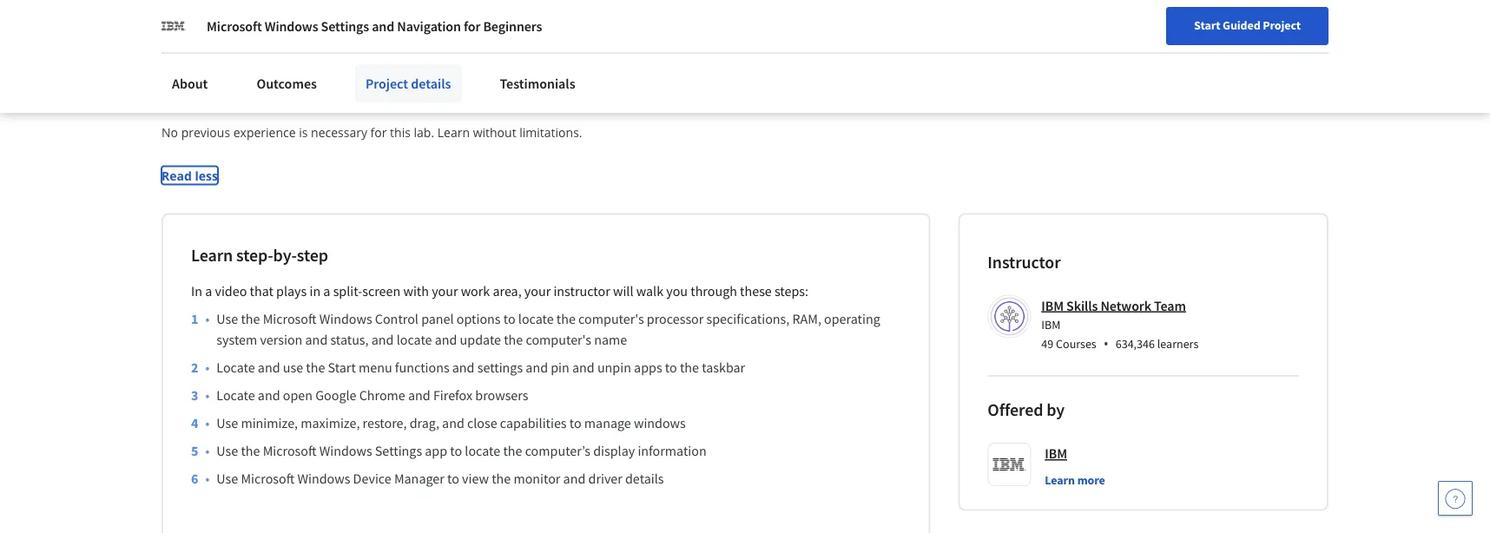 Task type: vqa. For each thing, say whether or not it's contained in the screenshot.
continuous
no



Task type: locate. For each thing, give the bounding box(es) containing it.
ram,
[[793, 310, 822, 328]]

ibm up the learn more button
[[1045, 445, 1067, 462]]

chrome
[[359, 387, 405, 404]]

specifications,
[[707, 310, 790, 328]]

• inside ibm skills network team ibm 49 courses • 634,346 learners
[[1104, 334, 1109, 353]]

name
[[594, 331, 627, 349]]

the down capabilities
[[503, 442, 522, 460]]

settings down restore,
[[375, 442, 422, 460]]

courses
[[1056, 336, 1097, 352]]

1 vertical spatial start
[[328, 359, 356, 376]]

help center image
[[1445, 488, 1466, 509]]

computer's up the name
[[579, 310, 644, 328]]

start left guided
[[1194, 17, 1221, 33]]

locate down area,
[[518, 310, 554, 328]]

ibm skills network team ibm 49 courses • 634,346 learners
[[1042, 297, 1199, 353]]

and left driver
[[563, 470, 586, 488]]

to down area,
[[504, 310, 516, 328]]

None search field
[[248, 11, 664, 46]]

settings up outcomes link
[[321, 17, 369, 35]]

to inside • use the microsoft windows control panel options to locate the computer's processor specifications, ram, operating system version and status, and locate and update the computer's name
[[504, 310, 516, 328]]

close
[[467, 415, 497, 432]]

ibm link
[[1045, 443, 1067, 464]]

computer's
[[579, 310, 644, 328], [526, 331, 591, 349]]

the left taskbar
[[680, 359, 699, 376]]

operating
[[824, 310, 880, 328]]

project right guided
[[1263, 17, 1301, 33]]

with
[[403, 283, 429, 300]]

the
[[241, 310, 260, 328], [557, 310, 576, 328], [504, 331, 523, 349], [306, 359, 325, 376], [680, 359, 699, 376], [241, 442, 260, 460], [503, 442, 522, 460], [492, 470, 511, 488]]

• use the microsoft windows control panel options to locate the computer's processor specifications, ram, operating system version and status, and locate and update the computer's name
[[205, 310, 883, 349]]

instructor
[[554, 283, 610, 300]]

firefox
[[433, 387, 473, 404]]

google
[[315, 387, 357, 404]]

• use the microsoft windows settings app to locate the computer's display information
[[205, 442, 707, 460]]

learn for learn step-by-step
[[191, 244, 233, 266]]

• for • locate and use the start menu functions and settings and pin and unpin apps to the taskbar
[[205, 359, 210, 376]]

1 horizontal spatial start
[[1194, 17, 1221, 33]]

• use minimize, maximize, restore, drag, and close capabilities to manage windows
[[205, 415, 686, 432]]

windows up outcomes
[[265, 17, 318, 35]]

1 horizontal spatial your
[[524, 283, 551, 300]]

2 a from the left
[[323, 283, 330, 300]]

update
[[460, 331, 501, 349]]

1 horizontal spatial a
[[323, 283, 330, 300]]

windows inside • use the microsoft windows control panel options to locate the computer's processor specifications, ram, operating system version and status, and locate and update the computer's name
[[319, 310, 372, 328]]

locate
[[217, 359, 255, 376], [217, 387, 255, 404]]

project down microsoft windows settings and navigation for beginners
[[366, 75, 408, 92]]

0 vertical spatial locate
[[217, 359, 255, 376]]

0 vertical spatial ibm
[[1042, 297, 1064, 314]]

settings
[[321, 17, 369, 35], [375, 442, 422, 460]]

less
[[195, 167, 218, 184]]

the right the use
[[306, 359, 325, 376]]

microsoft
[[207, 17, 262, 35], [263, 310, 317, 328], [263, 442, 317, 460], [241, 470, 295, 488]]

3 use from the top
[[217, 442, 238, 460]]

0 horizontal spatial a
[[205, 283, 212, 300]]

1 horizontal spatial locate
[[465, 442, 500, 460]]

control
[[375, 310, 419, 328]]

to
[[504, 310, 516, 328], [665, 359, 677, 376], [570, 415, 582, 432], [450, 442, 462, 460], [447, 470, 459, 488]]

locate down control
[[397, 331, 432, 349]]

windows
[[265, 17, 318, 35], [319, 310, 372, 328], [319, 442, 372, 460], [297, 470, 350, 488]]

4 use from the top
[[217, 470, 238, 488]]

0 vertical spatial project
[[1263, 17, 1301, 33]]

learn more button
[[1045, 471, 1105, 489]]

microsoft inside • use the microsoft windows control panel options to locate the computer's processor specifications, ram, operating system version and status, and locate and update the computer's name
[[263, 310, 317, 328]]

options
[[457, 310, 501, 328]]

project
[[1263, 17, 1301, 33], [366, 75, 408, 92]]

1 horizontal spatial project
[[1263, 17, 1301, 33]]

locate down close
[[465, 442, 500, 460]]

start
[[1194, 17, 1221, 33], [328, 359, 356, 376]]

1 a from the left
[[205, 283, 212, 300]]

2 locate from the top
[[217, 387, 255, 404]]

app
[[425, 442, 447, 460]]

and left navigation
[[372, 17, 394, 35]]

use for use the microsoft windows control panel options to locate the computer's processor specifications, ram, operating system version and status, and locate and update the computer's name
[[217, 310, 238, 328]]

1 vertical spatial locate
[[217, 387, 255, 404]]

0 horizontal spatial settings
[[321, 17, 369, 35]]

ibm up 49
[[1042, 317, 1061, 333]]

to right apps
[[665, 359, 677, 376]]

read less
[[162, 167, 218, 184]]

status,
[[330, 331, 369, 349]]

system
[[217, 331, 257, 349]]

locate
[[518, 310, 554, 328], [397, 331, 432, 349], [465, 442, 500, 460]]

learn inside the learn more button
[[1045, 472, 1075, 488]]

computer's up pin
[[526, 331, 591, 349]]

1 horizontal spatial learn
[[1045, 472, 1075, 488]]

to left manage in the bottom left of the page
[[570, 415, 582, 432]]

2 horizontal spatial locate
[[518, 310, 554, 328]]

1 vertical spatial details
[[625, 470, 664, 488]]

instructor
[[988, 251, 1061, 273]]

2 use from the top
[[217, 415, 238, 432]]

locate down the system
[[217, 359, 255, 376]]

computer's
[[525, 442, 591, 460]]

apps
[[634, 359, 662, 376]]

microsoft windows settings and navigation for beginners
[[207, 17, 542, 35]]

project inside start guided project button
[[1263, 17, 1301, 33]]

windows left device
[[297, 470, 350, 488]]

0 horizontal spatial project
[[366, 75, 408, 92]]

the up settings
[[504, 331, 523, 349]]

1 use from the top
[[217, 310, 238, 328]]

capabilities
[[500, 415, 567, 432]]

learn
[[191, 244, 233, 266], [1045, 472, 1075, 488]]

1 vertical spatial learn
[[1045, 472, 1075, 488]]

walk
[[636, 283, 664, 300]]

through
[[691, 283, 737, 300]]

start up google
[[328, 359, 356, 376]]

you
[[666, 283, 688, 300]]

in a video that plays in a split-screen with your work area, your instructor will walk you through these steps:
[[191, 283, 809, 300]]

0 horizontal spatial start
[[328, 359, 356, 376]]

start guided project button
[[1167, 7, 1329, 45]]

0 horizontal spatial your
[[432, 283, 458, 300]]

• inside • use the microsoft windows control panel options to locate the computer's processor specifications, ram, operating system version and status, and locate and update the computer's name
[[205, 310, 210, 328]]

• for • use the microsoft windows control panel options to locate the computer's processor specifications, ram, operating system version and status, and locate and update the computer's name
[[205, 310, 210, 328]]

and up firefox
[[452, 359, 475, 376]]

ibm left skills
[[1042, 297, 1064, 314]]

project details
[[366, 75, 451, 92]]

learn for learn more
[[1045, 472, 1075, 488]]

1 vertical spatial project
[[366, 75, 408, 92]]

details right driver
[[625, 470, 664, 488]]

details down navigation
[[411, 75, 451, 92]]

use inside • use the microsoft windows control panel options to locate the computer's processor specifications, ram, operating system version and status, and locate and update the computer's name
[[217, 310, 238, 328]]

your up the panel
[[432, 283, 458, 300]]

maximize,
[[301, 415, 360, 432]]

windows up status, on the bottom of the page
[[319, 310, 372, 328]]

details
[[411, 75, 451, 92], [625, 470, 664, 488]]

0 vertical spatial locate
[[518, 310, 554, 328]]

that
[[250, 283, 273, 300]]

locate up 'minimize,'
[[217, 387, 255, 404]]

1 locate from the top
[[217, 359, 255, 376]]

1 vertical spatial settings
[[375, 442, 422, 460]]

0 horizontal spatial learn
[[191, 244, 233, 266]]

settings
[[477, 359, 523, 376]]

menu
[[359, 359, 392, 376]]

in
[[191, 283, 202, 300]]

plays
[[276, 283, 307, 300]]

• for • locate and open google chrome and firefox browsers
[[205, 387, 210, 404]]

0 vertical spatial learn
[[191, 244, 233, 266]]

2 vertical spatial ibm
[[1045, 445, 1067, 462]]

and
[[372, 17, 394, 35], [305, 331, 328, 349], [372, 331, 394, 349], [435, 331, 457, 349], [258, 359, 280, 376], [452, 359, 475, 376], [526, 359, 548, 376], [572, 359, 595, 376], [258, 387, 280, 404], [408, 387, 431, 404], [442, 415, 464, 432], [563, 470, 586, 488]]

2 vertical spatial locate
[[465, 442, 500, 460]]

0 vertical spatial details
[[411, 75, 451, 92]]

1 vertical spatial locate
[[397, 331, 432, 349]]

skills
[[1067, 297, 1098, 314]]

1 horizontal spatial details
[[625, 470, 664, 488]]

2 your from the left
[[524, 283, 551, 300]]

will
[[613, 283, 634, 300]]

learn up in
[[191, 244, 233, 266]]

start guided project
[[1194, 17, 1301, 33]]

0 vertical spatial start
[[1194, 17, 1221, 33]]

learn down the ibm 'link'
[[1045, 472, 1075, 488]]

0 horizontal spatial details
[[411, 75, 451, 92]]

learners
[[1158, 336, 1199, 352]]

project inside project details link
[[366, 75, 408, 92]]

ibm skills network team image
[[990, 297, 1029, 336]]

functions
[[395, 359, 450, 376]]

your right area,
[[524, 283, 551, 300]]



Task type: describe. For each thing, give the bounding box(es) containing it.
step
[[297, 244, 328, 266]]

by-
[[273, 244, 297, 266]]

offered
[[988, 399, 1043, 421]]

browsers
[[475, 387, 529, 404]]

• for • use the microsoft windows settings app to locate the computer's display information
[[205, 442, 210, 460]]

and down the panel
[[435, 331, 457, 349]]

offered by
[[988, 399, 1065, 421]]

1 vertical spatial computer's
[[526, 331, 591, 349]]

• for • use microsoft windows device manager to view the monitor and driver details
[[205, 470, 210, 488]]

outcomes
[[257, 75, 317, 92]]

in
[[310, 283, 321, 300]]

0 vertical spatial settings
[[321, 17, 369, 35]]

work
[[461, 283, 490, 300]]

• for • use minimize, maximize, restore, drag, and close capabilities to manage windows
[[205, 415, 210, 432]]

show notifications image
[[1256, 22, 1277, 43]]

and left pin
[[526, 359, 548, 376]]

learn step-by-step
[[191, 244, 328, 266]]

drag,
[[410, 415, 439, 432]]

and left status, on the bottom of the page
[[305, 331, 328, 349]]

0 horizontal spatial locate
[[397, 331, 432, 349]]

to right app
[[450, 442, 462, 460]]

ibm for ibm skills network team ibm 49 courses • 634,346 learners
[[1042, 297, 1064, 314]]

steps:
[[775, 283, 809, 300]]

ibm image
[[162, 14, 186, 38]]

ibm skills network team link
[[1042, 297, 1186, 314]]

beginners
[[483, 17, 542, 35]]

• use microsoft windows device manager to view the monitor and driver details
[[205, 470, 664, 488]]

read less button
[[162, 166, 218, 185]]

and up 'minimize,'
[[258, 387, 280, 404]]

learn more
[[1045, 472, 1105, 488]]

and down firefox
[[442, 415, 464, 432]]

area,
[[493, 283, 522, 300]]

open
[[283, 387, 313, 404]]

these
[[740, 283, 772, 300]]

monitor
[[514, 470, 561, 488]]

the right view
[[492, 470, 511, 488]]

windows down "maximize,"
[[319, 442, 372, 460]]

locate for locate and open google chrome and firefox browsers
[[217, 387, 255, 404]]

1 horizontal spatial settings
[[375, 442, 422, 460]]

video
[[215, 283, 247, 300]]

use for use the microsoft windows settings app to locate the computer's display information
[[217, 442, 238, 460]]

use for use microsoft windows device manager to view the monitor and driver details
[[217, 470, 238, 488]]

and left the use
[[258, 359, 280, 376]]

start inside button
[[1194, 17, 1221, 33]]

49
[[1042, 336, 1054, 352]]

634,346
[[1116, 336, 1155, 352]]

step-
[[236, 244, 273, 266]]

about
[[172, 75, 208, 92]]

navigation
[[397, 17, 461, 35]]

the down 'minimize,'
[[241, 442, 260, 460]]

manager
[[394, 470, 445, 488]]

testimonials link
[[489, 64, 586, 102]]

ibm for ibm
[[1045, 445, 1067, 462]]

view
[[462, 470, 489, 488]]

1 your from the left
[[432, 283, 458, 300]]

team
[[1154, 297, 1186, 314]]

outcomes link
[[246, 64, 327, 102]]

minimize,
[[241, 415, 298, 432]]

• locate and use the start menu functions and settings and pin and unpin apps to the taskbar
[[205, 359, 745, 376]]

for
[[464, 17, 481, 35]]

information
[[638, 442, 707, 460]]

about link
[[162, 64, 218, 102]]

taskbar
[[702, 359, 745, 376]]

screen
[[362, 283, 401, 300]]

by
[[1047, 399, 1065, 421]]

the down the instructor
[[557, 310, 576, 328]]

driver
[[588, 470, 623, 488]]

restore,
[[363, 415, 407, 432]]

and down functions
[[408, 387, 431, 404]]

device
[[353, 470, 391, 488]]

english button
[[1126, 0, 1231, 56]]

• locate and open google chrome and firefox browsers
[[205, 387, 529, 404]]

english
[[1157, 20, 1199, 37]]

network
[[1101, 297, 1152, 314]]

windows
[[634, 415, 686, 432]]

testimonials
[[500, 75, 575, 92]]

and down control
[[372, 331, 394, 349]]

guided
[[1223, 17, 1261, 33]]

read
[[162, 167, 192, 184]]

processor
[[647, 310, 704, 328]]

to left view
[[447, 470, 459, 488]]

pin
[[551, 359, 570, 376]]

1 vertical spatial ibm
[[1042, 317, 1061, 333]]

display
[[593, 442, 635, 460]]

unpin
[[597, 359, 631, 376]]

project details link
[[355, 64, 462, 102]]

use
[[283, 359, 303, 376]]

locate for locate and use the start menu functions and settings and pin and unpin apps to the taskbar
[[217, 359, 255, 376]]

panel
[[421, 310, 454, 328]]

the up the system
[[241, 310, 260, 328]]

more
[[1078, 472, 1105, 488]]

split-
[[333, 283, 362, 300]]

0 vertical spatial computer's
[[579, 310, 644, 328]]

and right pin
[[572, 359, 595, 376]]

use for use minimize, maximize, restore, drag, and close capabilities to manage windows
[[217, 415, 238, 432]]



